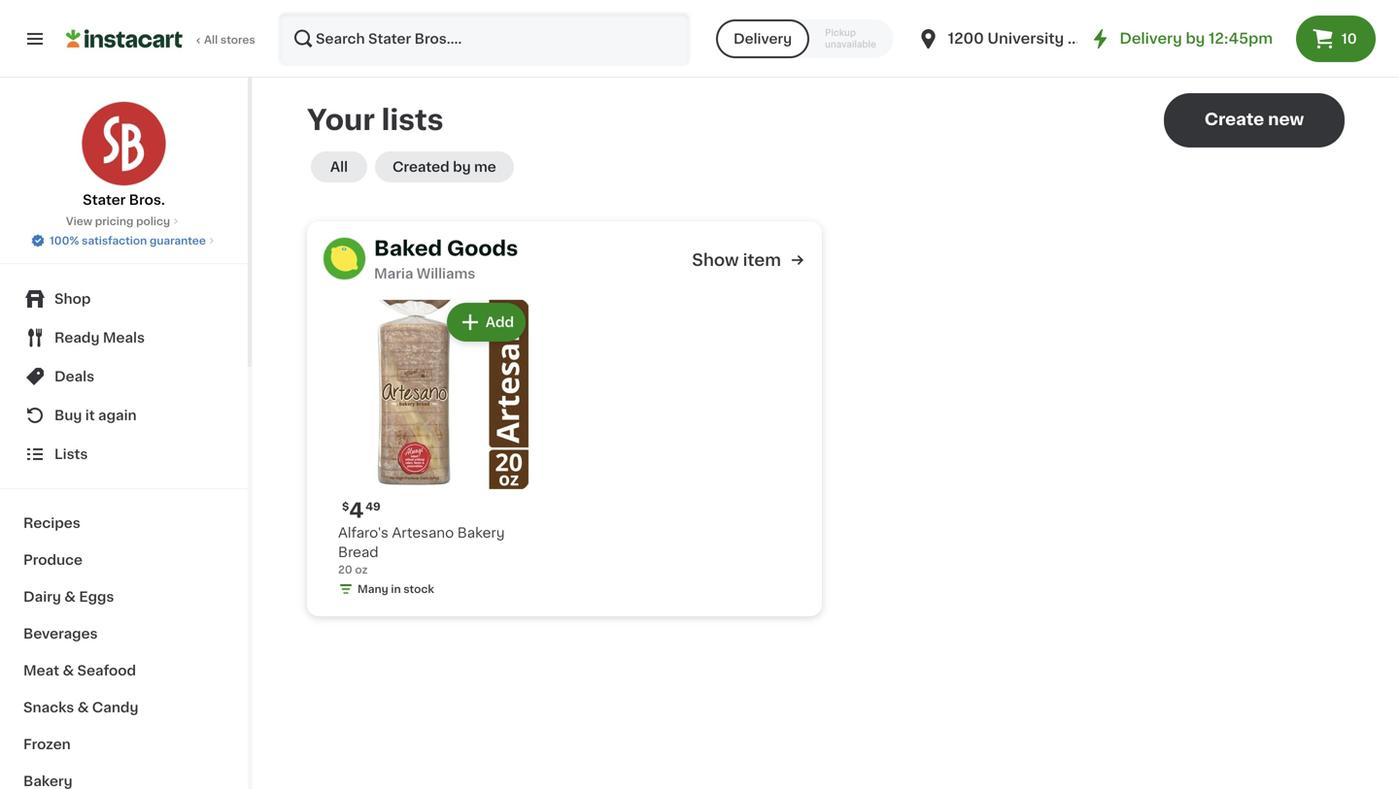 Task type: locate. For each thing, give the bounding box(es) containing it.
0 vertical spatial all
[[204, 34, 218, 45]]

$
[[342, 502, 349, 513]]

1 vertical spatial by
[[453, 160, 471, 174]]

1 vertical spatial &
[[63, 665, 74, 678]]

stores
[[220, 34, 255, 45]]

1 horizontal spatial by
[[1186, 32, 1205, 46]]

0 horizontal spatial delivery
[[734, 32, 792, 46]]

delivery by 12:45pm link
[[1089, 27, 1273, 51]]

buy it again link
[[12, 396, 236, 435]]

snacks & candy link
[[12, 690, 236, 727]]

delivery
[[1120, 32, 1182, 46], [734, 32, 792, 46]]

stater bros. logo image
[[81, 101, 167, 187]]

bakery down frozen
[[23, 775, 73, 789]]

49
[[366, 502, 381, 513]]

all for all
[[330, 160, 348, 174]]

product group
[[338, 299, 530, 601]]

buy
[[54, 409, 82, 423]]

in
[[391, 584, 401, 595]]

& for meat
[[63, 665, 74, 678]]

& left candy
[[77, 702, 89, 715]]

all inside "link"
[[204, 34, 218, 45]]

12:45pm
[[1209, 32, 1273, 46]]

by inside button
[[453, 160, 471, 174]]

policy
[[136, 216, 170, 227]]

artesano
[[392, 527, 454, 540]]

all button
[[311, 152, 367, 183]]

recipes
[[23, 517, 80, 531]]

frozen link
[[12, 727, 236, 764]]

all inside button
[[330, 160, 348, 174]]

& right meat at the bottom
[[63, 665, 74, 678]]

0 horizontal spatial all
[[204, 34, 218, 45]]

0 horizontal spatial by
[[453, 160, 471, 174]]

maria
[[374, 267, 413, 281]]

new
[[1268, 111, 1304, 128]]

0 vertical spatial &
[[64, 591, 76, 604]]

& for dairy
[[64, 591, 76, 604]]

bakery right 'artesano'
[[457, 527, 505, 540]]

1 horizontal spatial delivery
[[1120, 32, 1182, 46]]

frozen
[[23, 738, 71, 752]]

stock
[[403, 584, 434, 595]]

delivery for delivery
[[734, 32, 792, 46]]

created by me button
[[375, 152, 514, 183]]

1 vertical spatial bakery
[[23, 775, 73, 789]]

beverages link
[[12, 616, 236, 653]]

0 vertical spatial by
[[1186, 32, 1205, 46]]

delivery by 12:45pm
[[1120, 32, 1273, 46]]

by for delivery
[[1186, 32, 1205, 46]]

create new button
[[1164, 93, 1345, 148]]

100%
[[50, 236, 79, 246]]

0 vertical spatial bakery
[[457, 527, 505, 540]]

guarantee
[[150, 236, 206, 246]]

& left eggs
[[64, 591, 76, 604]]

1 horizontal spatial all
[[330, 160, 348, 174]]

2 vertical spatial &
[[77, 702, 89, 715]]

None search field
[[278, 12, 691, 66]]

bakery link
[[12, 764, 236, 790]]

show item
[[692, 252, 781, 269]]

all for all stores
[[204, 34, 218, 45]]

item
[[743, 252, 781, 269]]

ready meals
[[54, 331, 145, 345]]

me
[[474, 160, 496, 174]]

4
[[349, 501, 364, 521]]

bakery inside alfaro's artesano bakery bread 20 oz
[[457, 527, 505, 540]]

all
[[204, 34, 218, 45], [330, 160, 348, 174]]

delivery inside button
[[734, 32, 792, 46]]

0 horizontal spatial bakery
[[23, 775, 73, 789]]

add button
[[449, 305, 524, 340]]

all down your
[[330, 160, 348, 174]]

&
[[64, 591, 76, 604], [63, 665, 74, 678], [77, 702, 89, 715]]

it
[[85, 409, 95, 423]]

100% satisfaction guarantee
[[50, 236, 206, 246]]

10
[[1342, 32, 1357, 46]]

10 button
[[1296, 16, 1376, 62]]

& for snacks
[[77, 702, 89, 715]]

by left 12:45pm
[[1186, 32, 1205, 46]]

produce
[[23, 554, 83, 567]]

all left the stores
[[204, 34, 218, 45]]

instacart logo image
[[66, 27, 183, 51]]

deals
[[54, 370, 94, 384]]

1200
[[948, 32, 984, 46]]

view pricing policy link
[[66, 214, 182, 229]]

1 vertical spatial all
[[330, 160, 348, 174]]

ready meals button
[[12, 319, 236, 358]]

beverages
[[23, 628, 98, 641]]

by
[[1186, 32, 1205, 46], [453, 160, 471, 174]]

by left me on the left top of the page
[[453, 160, 471, 174]]

1 horizontal spatial bakery
[[457, 527, 505, 540]]

delivery button
[[716, 19, 810, 58]]

deals link
[[12, 358, 236, 396]]



Task type: vqa. For each thing, say whether or not it's contained in the screenshot.
$ 4 49
yes



Task type: describe. For each thing, give the bounding box(es) containing it.
view pricing policy
[[66, 216, 170, 227]]

your lists
[[307, 106, 444, 134]]

goods
[[447, 239, 518, 259]]

1200 university ave button
[[917, 12, 1096, 66]]

service type group
[[716, 19, 894, 58]]

100% satisfaction guarantee button
[[30, 229, 218, 249]]

snacks & candy
[[23, 702, 138, 715]]

dairy & eggs
[[23, 591, 114, 604]]

show
[[692, 252, 739, 269]]

ave
[[1068, 32, 1096, 46]]

create
[[1205, 111, 1264, 128]]

alfaro's artesano bakery bread 20 oz
[[338, 527, 505, 576]]

many
[[358, 584, 388, 595]]

stater bros. link
[[81, 101, 167, 210]]

williams
[[417, 267, 475, 281]]

lists link
[[12, 435, 236, 474]]

add
[[486, 316, 514, 329]]

ready
[[54, 331, 100, 345]]

produce link
[[12, 542, 236, 579]]

eggs
[[79, 591, 114, 604]]

stater bros.
[[83, 193, 165, 207]]

$ 4 49
[[342, 501, 381, 521]]

by for created
[[453, 160, 471, 174]]

delivery for delivery by 12:45pm
[[1120, 32, 1182, 46]]

lists
[[381, 106, 444, 134]]

candy
[[92, 702, 138, 715]]

stater
[[83, 193, 126, 207]]

Search field
[[280, 14, 689, 64]]

shop link
[[12, 280, 236, 319]]

oz
[[355, 565, 368, 576]]

1200 university ave
[[948, 32, 1096, 46]]

bread
[[338, 546, 379, 560]]

lists
[[54, 448, 88, 462]]

snacks
[[23, 702, 74, 715]]

university
[[988, 32, 1064, 46]]

all stores link
[[66, 12, 257, 66]]

meat
[[23, 665, 59, 678]]

your
[[307, 106, 375, 134]]

seafood
[[77, 665, 136, 678]]

bros.
[[129, 193, 165, 207]]

again
[[98, 409, 137, 423]]

alfaro's
[[338, 527, 388, 540]]

meat & seafood
[[23, 665, 136, 678]]

satisfaction
[[82, 236, 147, 246]]

20
[[338, 565, 352, 576]]

dairy
[[23, 591, 61, 604]]

meat & seafood link
[[12, 653, 236, 690]]

all stores
[[204, 34, 255, 45]]

many in stock
[[358, 584, 434, 595]]

pricing
[[95, 216, 134, 227]]

baked
[[374, 239, 442, 259]]

meals
[[103, 331, 145, 345]]

recipes link
[[12, 505, 236, 542]]

create new
[[1205, 111, 1304, 128]]

baked goods maria williams
[[374, 239, 518, 281]]

dairy & eggs link
[[12, 579, 236, 616]]

view
[[66, 216, 92, 227]]

shop
[[54, 292, 91, 306]]

ready meals link
[[12, 319, 236, 358]]

created
[[393, 160, 450, 174]]

buy it again
[[54, 409, 137, 423]]

created by me
[[393, 160, 496, 174]]



